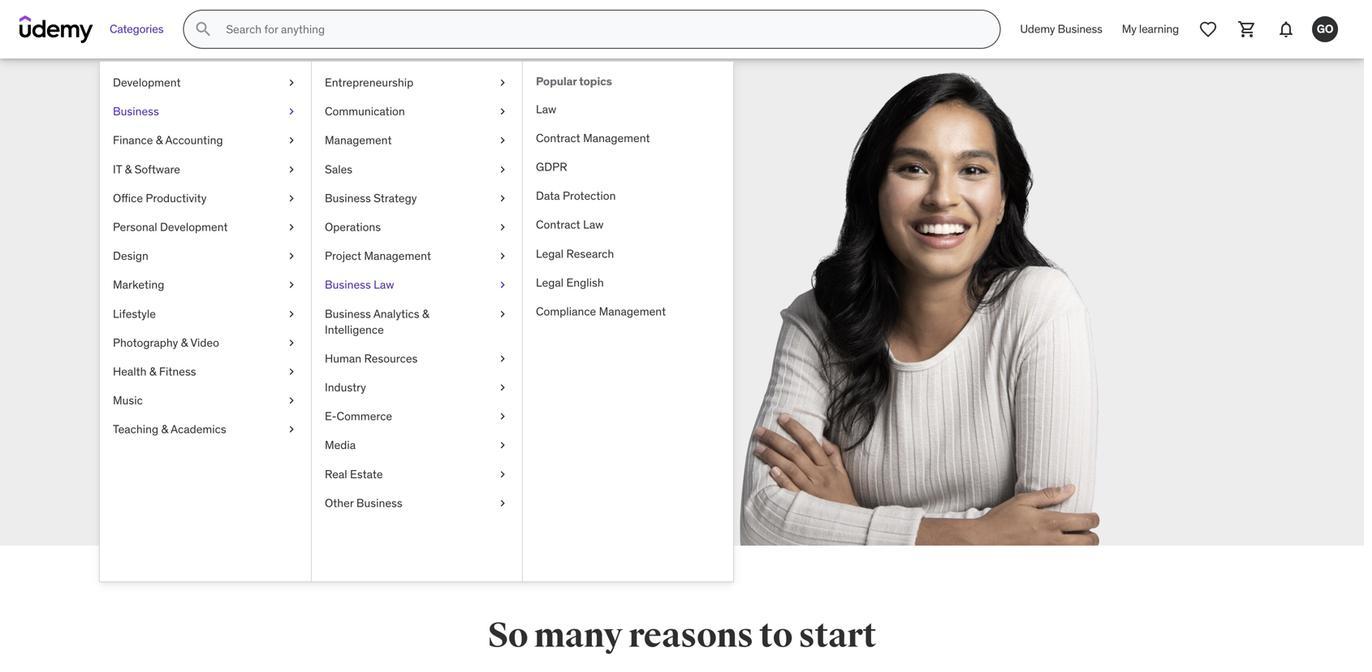 Task type: describe. For each thing, give the bounding box(es) containing it.
xsmall image for lifestyle
[[285, 306, 298, 322]]

it
[[113, 162, 122, 176]]

legal for legal english
[[536, 275, 564, 290]]

xsmall image for music
[[285, 393, 298, 409]]

intelligence
[[325, 322, 384, 337]]

other
[[325, 496, 354, 510]]

my learning link
[[1112, 10, 1189, 49]]

contract for contract management
[[536, 131, 580, 145]]

real
[[325, 467, 347, 481]]

entrepreneurship
[[325, 75, 413, 90]]

contract law
[[536, 217, 604, 232]]

english
[[566, 275, 604, 290]]

contract for contract law
[[536, 217, 580, 232]]

own
[[341, 325, 370, 344]]

reasons
[[628, 615, 753, 657]]

business law element
[[522, 62, 733, 581]]

with
[[190, 248, 276, 299]]

commerce
[[337, 409, 392, 424]]

lifestyle link
[[100, 299, 311, 328]]

video
[[190, 335, 219, 350]]

xsmall image for operations
[[496, 219, 509, 235]]

popular
[[536, 74, 577, 89]]

entrepreneurship link
[[312, 68, 522, 97]]

compliance
[[536, 304, 596, 319]]

sales
[[325, 162, 352, 176]]

udemy business link
[[1010, 10, 1112, 49]]

teaching & academics link
[[100, 415, 311, 444]]

finance & accounting link
[[100, 126, 311, 155]]

get started link
[[190, 359, 450, 398]]

resources
[[364, 351, 418, 366]]

come teach with us become an instructor and change lives — including your own
[[190, 203, 422, 344]]

business right udemy
[[1058, 22, 1102, 36]]

research
[[566, 246, 614, 261]]

e-commerce link
[[312, 402, 522, 431]]

so many reasons to start
[[488, 615, 876, 657]]

xsmall image for design
[[285, 248, 298, 264]]

get
[[286, 370, 307, 386]]

& for accounting
[[156, 133, 163, 148]]

compliance management link
[[523, 297, 733, 326]]

business strategy
[[325, 191, 417, 205]]

topics
[[579, 74, 612, 89]]

operations link
[[312, 213, 522, 242]]

learning
[[1139, 22, 1179, 36]]

health & fitness
[[113, 364, 196, 379]]

industry
[[325, 380, 366, 395]]

business for business
[[113, 104, 159, 119]]

accounting
[[165, 133, 223, 148]]

management for project
[[364, 249, 431, 263]]

& for video
[[181, 335, 188, 350]]

project management
[[325, 249, 431, 263]]

data
[[536, 188, 560, 203]]

business analytics & intelligence
[[325, 306, 429, 337]]

xsmall image for business analytics & intelligence
[[496, 306, 509, 322]]

office productivity link
[[100, 184, 311, 213]]

business analytics & intelligence link
[[312, 299, 522, 344]]

software
[[134, 162, 180, 176]]

1 vertical spatial development
[[160, 220, 228, 234]]

design link
[[100, 242, 311, 271]]

management for contract
[[583, 131, 650, 145]]

legal for legal research
[[536, 246, 564, 261]]

health & fitness link
[[100, 357, 311, 386]]

project
[[325, 249, 361, 263]]

get started
[[286, 370, 354, 386]]

xsmall image for business law
[[496, 277, 509, 293]]

xsmall image for management
[[496, 133, 509, 148]]

finance
[[113, 133, 153, 148]]

—
[[224, 325, 238, 344]]

business law
[[325, 277, 394, 292]]

estate
[[350, 467, 383, 481]]

xsmall image for finance & accounting
[[285, 133, 298, 148]]

business link
[[100, 97, 311, 126]]

music
[[113, 393, 143, 408]]

it & software link
[[100, 155, 311, 184]]

xsmall image for communication
[[496, 104, 509, 120]]

fitness
[[159, 364, 196, 379]]

come
[[190, 203, 302, 254]]

academics
[[171, 422, 226, 437]]

xsmall image for marketing
[[285, 277, 298, 293]]

gdpr
[[536, 160, 567, 174]]

xsmall image for media
[[496, 437, 509, 453]]

so
[[488, 615, 528, 657]]

xsmall image for entrepreneurship
[[496, 75, 509, 91]]

development inside "link"
[[113, 75, 181, 90]]

marketing
[[113, 277, 164, 292]]

legal english
[[536, 275, 604, 290]]

xsmall image for e-commerce
[[496, 409, 509, 424]]

marketing link
[[100, 271, 311, 299]]

real estate link
[[312, 460, 522, 489]]

udemy
[[1020, 22, 1055, 36]]



Task type: vqa. For each thing, say whether or not it's contained in the screenshot.
Learn more corresponding to Subscribe to Udemy's top courses
no



Task type: locate. For each thing, give the bounding box(es) containing it.
health
[[113, 364, 147, 379]]

an
[[251, 303, 268, 323]]

data protection
[[536, 188, 616, 203]]

law for business law
[[374, 277, 394, 292]]

xsmall image inside health & fitness "link"
[[285, 364, 298, 380]]

human resources link
[[312, 344, 522, 373]]

xsmall image
[[285, 75, 298, 91], [496, 75, 509, 91], [285, 104, 298, 120], [496, 104, 509, 120], [496, 161, 509, 177], [285, 190, 298, 206], [496, 190, 509, 206], [496, 248, 509, 264], [285, 277, 298, 293], [496, 277, 509, 293], [285, 306, 298, 322], [496, 306, 509, 322], [285, 335, 298, 351], [285, 364, 298, 380], [285, 393, 298, 409], [285, 422, 298, 437], [496, 437, 509, 453], [496, 466, 509, 482], [496, 495, 509, 511]]

data protection link
[[523, 182, 733, 210]]

communication link
[[312, 97, 522, 126]]

office
[[113, 191, 143, 205]]

human resources
[[325, 351, 418, 366]]

xsmall image for office productivity
[[285, 190, 298, 206]]

& right health
[[149, 364, 156, 379]]

xsmall image for human resources
[[496, 351, 509, 367]]

xsmall image inside marketing link
[[285, 277, 298, 293]]

to
[[759, 615, 793, 657]]

law link
[[523, 95, 733, 124]]

development
[[113, 75, 181, 90], [160, 220, 228, 234]]

lives
[[190, 325, 221, 344]]

xsmall image for it & software
[[285, 161, 298, 177]]

legal up the compliance
[[536, 275, 564, 290]]

management down communication on the top
[[325, 133, 392, 148]]

sales link
[[312, 155, 522, 184]]

xsmall image inside the other business link
[[496, 495, 509, 511]]

xsmall image for business strategy
[[496, 190, 509, 206]]

udemy business
[[1020, 22, 1102, 36]]

submit search image
[[194, 19, 213, 39]]

protection
[[563, 188, 616, 203]]

0 vertical spatial contract
[[536, 131, 580, 145]]

real estate
[[325, 467, 383, 481]]

2 legal from the top
[[536, 275, 564, 290]]

other business link
[[312, 489, 522, 518]]

0 vertical spatial legal
[[536, 246, 564, 261]]

teaching & academics
[[113, 422, 226, 437]]

0 horizontal spatial law
[[374, 277, 394, 292]]

teaching
[[113, 422, 158, 437]]

xsmall image for project management
[[496, 248, 509, 264]]

communication
[[325, 104, 405, 119]]

other business
[[325, 496, 403, 510]]

Search for anything text field
[[223, 15, 980, 43]]

media link
[[312, 431, 522, 460]]

udemy image
[[19, 15, 93, 43]]

strategy
[[374, 191, 417, 205]]

categories
[[110, 22, 163, 36]]

legal english link
[[523, 268, 733, 297]]

gdpr link
[[523, 153, 733, 182]]

contract up gdpr
[[536, 131, 580, 145]]

contract management link
[[523, 124, 733, 153]]

& for fitness
[[149, 364, 156, 379]]

& right the it
[[125, 162, 132, 176]]

e-commerce
[[325, 409, 392, 424]]

xsmall image inside 'human resources' link
[[496, 351, 509, 367]]

2 vertical spatial law
[[374, 277, 394, 292]]

teach
[[309, 203, 414, 254]]

2 horizontal spatial law
[[583, 217, 604, 232]]

xsmall image inside finance & accounting link
[[285, 133, 298, 148]]

business up finance
[[113, 104, 159, 119]]

personal
[[113, 220, 157, 234]]

business up operations
[[325, 191, 371, 205]]

& left video at bottom
[[181, 335, 188, 350]]

popular topics
[[536, 74, 612, 89]]

management down operations link
[[364, 249, 431, 263]]

xsmall image inside design 'link'
[[285, 248, 298, 264]]

& for academics
[[161, 422, 168, 437]]

xsmall image for photography & video
[[285, 335, 298, 351]]

1 horizontal spatial law
[[536, 102, 556, 116]]

& right change
[[422, 306, 429, 321]]

xsmall image inside business law link
[[496, 277, 509, 293]]

law down popular
[[536, 102, 556, 116]]

law up research
[[583, 217, 604, 232]]

industry link
[[312, 373, 522, 402]]

photography & video
[[113, 335, 219, 350]]

xsmall image inside teaching & academics link
[[285, 422, 298, 437]]

lifestyle
[[113, 306, 156, 321]]

xsmall image for health & fitness
[[285, 364, 298, 380]]

xsmall image for teaching & academics
[[285, 422, 298, 437]]

development link
[[100, 68, 311, 97]]

design
[[113, 249, 148, 263]]

personal development
[[113, 220, 228, 234]]

1 vertical spatial legal
[[536, 275, 564, 290]]

contract
[[536, 131, 580, 145], [536, 217, 580, 232]]

xsmall image inside communication link
[[496, 104, 509, 120]]

including
[[242, 325, 304, 344]]

legal
[[536, 246, 564, 261], [536, 275, 564, 290]]

xsmall image inside "business" link
[[285, 104, 298, 120]]

law for contract law
[[583, 217, 604, 232]]

xsmall image inside "photography & video" link
[[285, 335, 298, 351]]

xsmall image inside management link
[[496, 133, 509, 148]]

xsmall image inside the e-commerce link
[[496, 409, 509, 424]]

music link
[[100, 386, 311, 415]]

& inside 'link'
[[125, 162, 132, 176]]

1 vertical spatial contract
[[536, 217, 580, 232]]

& inside 'business analytics & intelligence'
[[422, 306, 429, 321]]

xsmall image for industry
[[496, 380, 509, 396]]

legal down contract law
[[536, 246, 564, 261]]

management inside compliance management link
[[599, 304, 666, 319]]

media
[[325, 438, 356, 452]]

xsmall image inside business strategy link
[[496, 190, 509, 206]]

contract management
[[536, 131, 650, 145]]

and
[[342, 303, 367, 323]]

photography
[[113, 335, 178, 350]]

start
[[799, 615, 876, 657]]

1 legal from the top
[[536, 246, 564, 261]]

development down categories dropdown button
[[113, 75, 181, 90]]

e-
[[325, 409, 337, 424]]

xsmall image inside personal development link
[[285, 219, 298, 235]]

xsmall image inside it & software 'link'
[[285, 161, 298, 177]]

wishlist image
[[1198, 19, 1218, 39]]

& inside "link"
[[149, 364, 156, 379]]

& right the teaching
[[161, 422, 168, 437]]

xsmall image inside the entrepreneurship "link"
[[496, 75, 509, 91]]

business for business analytics & intelligence
[[325, 306, 371, 321]]

us
[[283, 248, 327, 299]]

law down project management
[[374, 277, 394, 292]]

go
[[1317, 22, 1333, 36]]

business down estate
[[356, 496, 403, 510]]

xsmall image for sales
[[496, 161, 509, 177]]

management inside contract management link
[[583, 131, 650, 145]]

categories button
[[100, 10, 173, 49]]

compliance management
[[536, 304, 666, 319]]

business up and
[[325, 277, 371, 292]]

finance & accounting
[[113, 133, 223, 148]]

started
[[310, 370, 354, 386]]

xsmall image inside business analytics & intelligence link
[[496, 306, 509, 322]]

shopping cart with 0 items image
[[1237, 19, 1257, 39]]

contract down data
[[536, 217, 580, 232]]

management down legal english link at the top of page
[[599, 304, 666, 319]]

0 vertical spatial law
[[536, 102, 556, 116]]

1 vertical spatial law
[[583, 217, 604, 232]]

& right finance
[[156, 133, 163, 148]]

my learning
[[1122, 22, 1179, 36]]

2 contract from the top
[[536, 217, 580, 232]]

instructor
[[271, 303, 338, 323]]

personal development link
[[100, 213, 311, 242]]

xsmall image for personal development
[[285, 219, 298, 235]]

xsmall image inside office productivity link
[[285, 190, 298, 206]]

it & software
[[113, 162, 180, 176]]

business strategy link
[[312, 184, 522, 213]]

management inside management link
[[325, 133, 392, 148]]

xsmall image inside 'media' link
[[496, 437, 509, 453]]

business for business law
[[325, 277, 371, 292]]

xsmall image inside project management link
[[496, 248, 509, 264]]

1 contract from the top
[[536, 131, 580, 145]]

legal research
[[536, 246, 614, 261]]

business for business strategy
[[325, 191, 371, 205]]

notifications image
[[1276, 19, 1296, 39]]

xsmall image for other business
[[496, 495, 509, 511]]

xsmall image
[[285, 133, 298, 148], [496, 133, 509, 148], [285, 161, 298, 177], [285, 219, 298, 235], [496, 219, 509, 235], [285, 248, 298, 264], [496, 351, 509, 367], [496, 380, 509, 396], [496, 409, 509, 424]]

xsmall image for business
[[285, 104, 298, 120]]

xsmall image inside real estate link
[[496, 466, 509, 482]]

management down law link
[[583, 131, 650, 145]]

management for compliance
[[599, 304, 666, 319]]

& for software
[[125, 162, 132, 176]]

management link
[[312, 126, 522, 155]]

development down office productivity link
[[160, 220, 228, 234]]

xsmall image for real estate
[[496, 466, 509, 482]]

xsmall image for development
[[285, 75, 298, 91]]

xsmall image inside lifestyle link
[[285, 306, 298, 322]]

law
[[536, 102, 556, 116], [583, 217, 604, 232], [374, 277, 394, 292]]

xsmall image inside "industry" link
[[496, 380, 509, 396]]

contract law link
[[523, 210, 733, 239]]

photography & video link
[[100, 328, 311, 357]]

0 vertical spatial development
[[113, 75, 181, 90]]

xsmall image inside the "development" "link"
[[285, 75, 298, 91]]

business inside 'business analytics & intelligence'
[[325, 306, 371, 321]]

management inside project management link
[[364, 249, 431, 263]]

management
[[583, 131, 650, 145], [325, 133, 392, 148], [364, 249, 431, 263], [599, 304, 666, 319]]

xsmall image inside operations link
[[496, 219, 509, 235]]

xsmall image inside music link
[[285, 393, 298, 409]]

xsmall image inside sales link
[[496, 161, 509, 177]]

change
[[371, 303, 422, 323]]

business law link
[[312, 271, 522, 299]]

project management link
[[312, 242, 522, 271]]

business up the intelligence
[[325, 306, 371, 321]]



